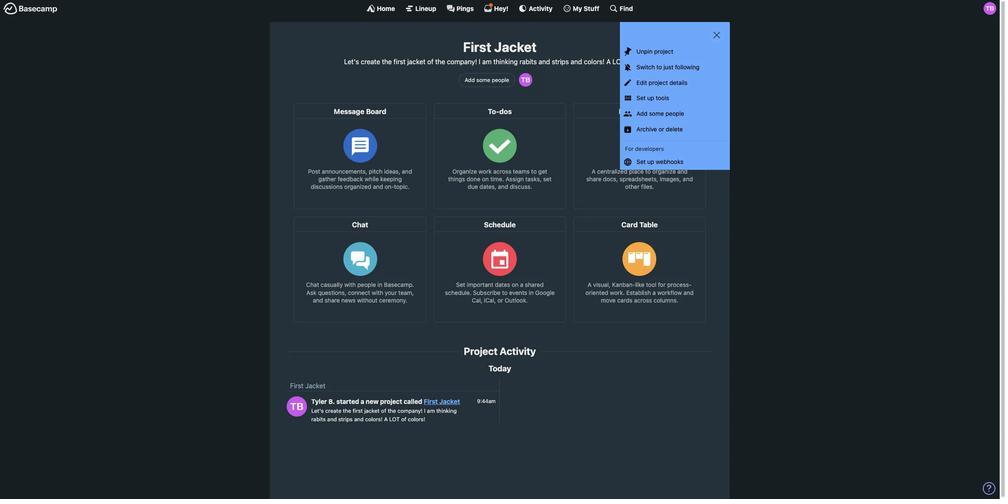 Task type: vqa. For each thing, say whether or not it's contained in the screenshot.
API
no



Task type: locate. For each thing, give the bounding box(es) containing it.
let's
[[344, 58, 359, 66], [311, 408, 324, 415]]

jacket
[[495, 39, 537, 55], [305, 383, 326, 390], [440, 398, 460, 406]]

up
[[648, 95, 655, 102], [648, 158, 655, 166]]

thinking
[[494, 58, 518, 66], [437, 408, 457, 415]]

project inside unpin project link
[[655, 48, 674, 55]]

create
[[361, 58, 380, 66], [325, 408, 342, 415]]

first
[[463, 39, 492, 55], [290, 383, 304, 390], [424, 398, 438, 406]]

rabits inside first jacket let's create the first jacket of the company! i am thinking rabits and strips and colors! a lot of colors!
[[520, 58, 537, 66]]

1 vertical spatial set
[[637, 158, 646, 166]]

0 vertical spatial a
[[607, 58, 611, 66]]

0 horizontal spatial thinking
[[437, 408, 457, 415]]

0 vertical spatial i
[[479, 58, 481, 66]]

add some people link
[[459, 73, 516, 87], [620, 106, 730, 122]]

0 vertical spatial project
[[655, 48, 674, 55]]

0 horizontal spatial first
[[290, 383, 304, 390]]

0 vertical spatial company!
[[447, 58, 477, 66]]

1 horizontal spatial jacket
[[440, 398, 460, 406]]

thinking inside first jacket let's create the first jacket of the company! i am thinking rabits and strips and colors! a lot of colors!
[[494, 58, 518, 66]]

of
[[428, 58, 434, 66], [627, 58, 634, 66], [381, 408, 387, 415], [401, 416, 407, 423]]

1 vertical spatial lot
[[390, 416, 400, 423]]

first jacket link up tyler
[[290, 383, 326, 390]]

archive
[[637, 126, 657, 133]]

am inside let's create the first jacket of the company! i am thinking rabits and strips and colors! a lot of colors!
[[427, 408, 435, 415]]

0 vertical spatial tyler black image
[[984, 2, 997, 15]]

1 vertical spatial jacket
[[305, 383, 326, 390]]

0 horizontal spatial first
[[353, 408, 363, 415]]

9:44am element
[[477, 399, 496, 405]]

set down for developers
[[637, 158, 646, 166]]

project up switch to just following
[[655, 48, 674, 55]]

0 vertical spatial some
[[477, 76, 491, 83]]

1 vertical spatial strips
[[339, 416, 353, 423]]

2 vertical spatial first
[[424, 398, 438, 406]]

1 horizontal spatial some
[[650, 110, 664, 117]]

0 vertical spatial jacket
[[495, 39, 537, 55]]

1 vertical spatial project
[[649, 79, 668, 86]]

set inside 'link'
[[637, 158, 646, 166]]

1 horizontal spatial thinking
[[494, 58, 518, 66]]

1 vertical spatial add
[[637, 110, 648, 117]]

am
[[483, 58, 492, 66], [427, 408, 435, 415]]

1 horizontal spatial company!
[[447, 58, 477, 66]]

first
[[394, 58, 406, 66], [353, 408, 363, 415]]

0 horizontal spatial rabits
[[311, 416, 326, 423]]

2 vertical spatial jacket
[[440, 398, 460, 406]]

people left tyler black icon
[[492, 76, 510, 83]]

0 vertical spatial first jacket link
[[290, 383, 326, 390]]

people down set up tools link
[[666, 110, 685, 117]]

0 horizontal spatial create
[[325, 408, 342, 415]]

add some people link up "delete"
[[620, 106, 730, 122]]

some down first jacket let's create the first jacket of the company! i am thinking rabits and strips and colors! a lot of colors!
[[477, 76, 491, 83]]

set up tools link
[[620, 91, 730, 106]]

0 horizontal spatial company!
[[398, 408, 423, 415]]

0 vertical spatial first
[[463, 39, 492, 55]]

lot
[[613, 58, 626, 66], [390, 416, 400, 423]]

1 vertical spatial a
[[384, 416, 388, 423]]

first inside first jacket let's create the first jacket of the company! i am thinking rabits and strips and colors! a lot of colors!
[[394, 58, 406, 66]]

first jacket link
[[290, 383, 326, 390], [424, 398, 460, 406]]

1 vertical spatial jacket
[[365, 408, 380, 415]]

jacket for first jacket
[[305, 383, 326, 390]]

tools
[[656, 95, 670, 102]]

pings
[[457, 4, 474, 12]]

some
[[477, 76, 491, 83], [650, 110, 664, 117]]

1 horizontal spatial create
[[361, 58, 380, 66]]

project inside edit project details "link"
[[649, 79, 668, 86]]

jacket inside first jacket let's create the first jacket of the company! i am thinking rabits and strips and colors! a lot of colors!
[[495, 39, 537, 55]]

0 vertical spatial add some people link
[[459, 73, 516, 87]]

unpin
[[637, 48, 653, 55]]

1 vertical spatial first jacket link
[[424, 398, 460, 406]]

activity up today
[[500, 346, 536, 358]]

0 horizontal spatial a
[[384, 416, 388, 423]]

tyler black image
[[984, 2, 997, 15], [287, 397, 307, 417]]

1 horizontal spatial let's
[[344, 58, 359, 66]]

1 horizontal spatial add some people
[[637, 110, 685, 117]]

add some people
[[465, 76, 510, 83], [637, 110, 685, 117]]

2 horizontal spatial jacket
[[495, 39, 537, 55]]

let's inside first jacket let's create the first jacket of the company! i am thinking rabits and strips and colors! a lot of colors!
[[344, 58, 359, 66]]

0 vertical spatial people
[[492, 76, 510, 83]]

set for set up tools
[[637, 95, 646, 102]]

0 horizontal spatial strips
[[339, 416, 353, 423]]

home
[[377, 4, 395, 12]]

1 horizontal spatial first
[[424, 398, 438, 406]]

2 vertical spatial project
[[380, 398, 402, 406]]

a down tyler b. started a new project called first jacket
[[384, 416, 388, 423]]

people
[[492, 76, 510, 83], [666, 110, 685, 117]]

1 horizontal spatial lot
[[613, 58, 626, 66]]

add some people down first jacket let's create the first jacket of the company! i am thinking rabits and strips and colors! a lot of colors!
[[465, 76, 510, 83]]

set down edit
[[637, 95, 646, 102]]

switch accounts image
[[3, 2, 58, 15]]

1 vertical spatial tyler black image
[[287, 397, 307, 417]]

project
[[655, 48, 674, 55], [649, 79, 668, 86], [380, 398, 402, 406]]

1 horizontal spatial jacket
[[408, 58, 426, 66]]

0 vertical spatial lot
[[613, 58, 626, 66]]

0 horizontal spatial jacket
[[365, 408, 380, 415]]

called
[[404, 398, 423, 406]]

1 vertical spatial i
[[424, 408, 426, 415]]

1 vertical spatial add some people link
[[620, 106, 730, 122]]

set
[[637, 95, 646, 102], [637, 158, 646, 166]]

0 horizontal spatial let's
[[311, 408, 324, 415]]

0 horizontal spatial am
[[427, 408, 435, 415]]

1 horizontal spatial rabits
[[520, 58, 537, 66]]

project activity
[[464, 346, 536, 358]]

rabits down tyler
[[311, 416, 326, 423]]

edit project details link
[[620, 75, 730, 91]]

and
[[539, 58, 550, 66], [571, 58, 583, 66], [327, 416, 337, 423], [354, 416, 364, 423]]

some up archive or delete
[[650, 110, 664, 117]]

0 vertical spatial let's
[[344, 58, 359, 66]]

0 horizontal spatial add some people
[[465, 76, 510, 83]]

strips
[[552, 58, 569, 66], [339, 416, 353, 423]]

add some people link down first jacket let's create the first jacket of the company! i am thinking rabits and strips and colors! a lot of colors!
[[459, 73, 516, 87]]

1 horizontal spatial tyler black image
[[984, 2, 997, 15]]

1 vertical spatial first
[[353, 408, 363, 415]]

lot down tyler b. started a new project called first jacket
[[390, 416, 400, 423]]

up left tools at right top
[[648, 95, 655, 102]]

2 set from the top
[[637, 158, 646, 166]]

project
[[464, 346, 498, 358]]

rabits up tyler black icon
[[520, 58, 537, 66]]

up down developers
[[648, 158, 655, 166]]

0 horizontal spatial add some people link
[[459, 73, 516, 87]]

first jacket let's create the first jacket of the company! i am thinking rabits and strips and colors! a lot of colors!
[[344, 39, 656, 66]]

unpin project link
[[620, 44, 730, 60]]

project up let's create the first jacket of the company! i am thinking rabits and strips and colors! a lot of colors!
[[380, 398, 402, 406]]

create inside first jacket let's create the first jacket of the company! i am thinking rabits and strips and colors! a lot of colors!
[[361, 58, 380, 66]]

1 vertical spatial am
[[427, 408, 435, 415]]

set up webhooks link
[[620, 155, 730, 170]]

0 vertical spatial add some people
[[465, 76, 510, 83]]

2 up from the top
[[648, 158, 655, 166]]

i
[[479, 58, 481, 66], [424, 408, 426, 415]]

0 horizontal spatial people
[[492, 76, 510, 83]]

first inside first jacket let's create the first jacket of the company! i am thinking rabits and strips and colors! a lot of colors!
[[463, 39, 492, 55]]

switch to just following
[[637, 63, 700, 71]]

1 up from the top
[[648, 95, 655, 102]]

1 vertical spatial let's
[[311, 408, 324, 415]]

1 horizontal spatial a
[[607, 58, 611, 66]]

am inside first jacket let's create the first jacket of the company! i am thinking rabits and strips and colors! a lot of colors!
[[483, 58, 492, 66]]

1 horizontal spatial people
[[666, 110, 685, 117]]

to
[[657, 63, 662, 71]]

0 vertical spatial am
[[483, 58, 492, 66]]

1 vertical spatial some
[[650, 110, 664, 117]]

1 horizontal spatial am
[[483, 58, 492, 66]]

rabits
[[520, 58, 537, 66], [311, 416, 326, 423]]

jacket inside let's create the first jacket of the company! i am thinking rabits and strips and colors! a lot of colors!
[[365, 408, 380, 415]]

0 vertical spatial activity
[[529, 4, 553, 12]]

activity left my
[[529, 4, 553, 12]]

2 horizontal spatial first
[[463, 39, 492, 55]]

0 vertical spatial strips
[[552, 58, 569, 66]]

0 vertical spatial up
[[648, 95, 655, 102]]

company!
[[447, 58, 477, 66], [398, 408, 423, 415]]

find button
[[610, 4, 633, 13]]

0 vertical spatial jacket
[[408, 58, 426, 66]]

jacket up tyler
[[305, 383, 326, 390]]

1 horizontal spatial add
[[637, 110, 648, 117]]

1 vertical spatial add some people
[[637, 110, 685, 117]]

0 horizontal spatial i
[[424, 408, 426, 415]]

1 vertical spatial create
[[325, 408, 342, 415]]

1 set from the top
[[637, 95, 646, 102]]

add
[[465, 76, 475, 83], [637, 110, 648, 117]]

or
[[659, 126, 665, 133]]

thinking inside let's create the first jacket of the company! i am thinking rabits and strips and colors! a lot of colors!
[[437, 408, 457, 415]]

add up archive
[[637, 110, 648, 117]]

0 horizontal spatial lot
[[390, 416, 400, 423]]

1 horizontal spatial i
[[479, 58, 481, 66]]

1 vertical spatial rabits
[[311, 416, 326, 423]]

0 horizontal spatial first jacket link
[[290, 383, 326, 390]]

company! inside let's create the first jacket of the company! i am thinking rabits and strips and colors! a lot of colors!
[[398, 408, 423, 415]]

1 horizontal spatial strips
[[552, 58, 569, 66]]

unpin project
[[637, 48, 674, 55]]

jacket right called on the bottom left
[[440, 398, 460, 406]]

up inside 'link'
[[648, 158, 655, 166]]

0 vertical spatial rabits
[[520, 58, 537, 66]]

add down first jacket let's create the first jacket of the company! i am thinking rabits and strips and colors! a lot of colors!
[[465, 76, 475, 83]]

i inside first jacket let's create the first jacket of the company! i am thinking rabits and strips and colors! a lot of colors!
[[479, 58, 481, 66]]

0 vertical spatial first
[[394, 58, 406, 66]]

1 vertical spatial first
[[290, 383, 304, 390]]

1 horizontal spatial first jacket link
[[424, 398, 460, 406]]

first jacket link right called on the bottom left
[[424, 398, 460, 406]]

1 horizontal spatial first
[[394, 58, 406, 66]]

hey! button
[[484, 3, 509, 13]]

the
[[382, 58, 392, 66], [436, 58, 445, 66], [343, 408, 351, 415], [388, 408, 396, 415]]

1 vertical spatial company!
[[398, 408, 423, 415]]

0 horizontal spatial tyler black image
[[287, 397, 307, 417]]

strips inside first jacket let's create the first jacket of the company! i am thinking rabits and strips and colors! a lot of colors!
[[552, 58, 569, 66]]

0 horizontal spatial add
[[465, 76, 475, 83]]

colors!
[[584, 58, 605, 66], [635, 58, 656, 66], [365, 416, 383, 423], [408, 416, 426, 423]]

a
[[607, 58, 611, 66], [384, 416, 388, 423]]

project down to
[[649, 79, 668, 86]]

1 vertical spatial people
[[666, 110, 685, 117]]

lineup link
[[406, 4, 437, 13]]

pings button
[[447, 4, 474, 13]]

lot left switch
[[613, 58, 626, 66]]

activity
[[529, 4, 553, 12], [500, 346, 536, 358]]

webhooks
[[656, 158, 684, 166]]

developers
[[636, 146, 664, 152]]

jacket up tyler black icon
[[495, 39, 537, 55]]

0 vertical spatial create
[[361, 58, 380, 66]]

0 vertical spatial set
[[637, 95, 646, 102]]

add some people up archive or delete
[[637, 110, 685, 117]]

up for webhooks
[[648, 158, 655, 166]]

jacket
[[408, 58, 426, 66], [365, 408, 380, 415]]

0 vertical spatial thinking
[[494, 58, 518, 66]]

a left switch
[[607, 58, 611, 66]]

0 horizontal spatial jacket
[[305, 383, 326, 390]]

1 vertical spatial thinking
[[437, 408, 457, 415]]

1 vertical spatial up
[[648, 158, 655, 166]]

edit project details
[[637, 79, 688, 86]]

first inside let's create the first jacket of the company! i am thinking rabits and strips and colors! a lot of colors!
[[353, 408, 363, 415]]

0 horizontal spatial some
[[477, 76, 491, 83]]



Task type: describe. For each thing, give the bounding box(es) containing it.
archive or delete link
[[620, 122, 730, 137]]

delete
[[666, 126, 683, 133]]

lot inside let's create the first jacket of the company! i am thinking rabits and strips and colors! a lot of colors!
[[390, 416, 400, 423]]

my
[[573, 4, 583, 12]]

let's inside let's create the first jacket of the company! i am thinking rabits and strips and colors! a lot of colors!
[[311, 408, 324, 415]]

switch
[[637, 63, 655, 71]]

1 vertical spatial activity
[[500, 346, 536, 358]]

following
[[676, 63, 700, 71]]

rabits inside let's create the first jacket of the company! i am thinking rabits and strips and colors! a lot of colors!
[[311, 416, 326, 423]]

strips inside let's create the first jacket of the company! i am thinking rabits and strips and colors! a lot of colors!
[[339, 416, 353, 423]]

a inside let's create the first jacket of the company! i am thinking rabits and strips and colors! a lot of colors!
[[384, 416, 388, 423]]

let's create the first jacket of the company! i am thinking rabits and strips and colors! a lot of colors!
[[311, 408, 457, 423]]

1 horizontal spatial add some people link
[[620, 106, 730, 122]]

jacket for first jacket let's create the first jacket of the company! i am thinking rabits and strips and colors! a lot of colors!
[[495, 39, 537, 55]]

up for tools
[[648, 95, 655, 102]]

my stuff button
[[563, 4, 600, 13]]

a inside first jacket let's create the first jacket of the company! i am thinking rabits and strips and colors! a lot of colors!
[[607, 58, 611, 66]]

first jacket
[[290, 383, 326, 390]]

activity link
[[519, 4, 553, 13]]

details
[[670, 79, 688, 86]]

i inside let's create the first jacket of the company! i am thinking rabits and strips and colors! a lot of colors!
[[424, 408, 426, 415]]

lineup
[[416, 4, 437, 12]]

tyler
[[311, 398, 327, 406]]

started
[[337, 398, 359, 406]]

set for set up webhooks
[[637, 158, 646, 166]]

b.
[[329, 398, 335, 406]]

new
[[366, 398, 379, 406]]

project for edit
[[649, 79, 668, 86]]

jacket inside first jacket let's create the first jacket of the company! i am thinking rabits and strips and colors! a lot of colors!
[[408, 58, 426, 66]]

a
[[361, 398, 365, 406]]

first for first jacket let's create the first jacket of the company! i am thinking rabits and strips and colors! a lot of colors!
[[463, 39, 492, 55]]

my stuff
[[573, 4, 600, 12]]

home link
[[367, 4, 395, 13]]

hey!
[[494, 4, 509, 12]]

tyler b. started a new project called first jacket
[[311, 398, 460, 406]]

archive or delete
[[637, 126, 683, 133]]

tyler black image inside main element
[[984, 2, 997, 15]]

first for first jacket
[[290, 383, 304, 390]]

for developers
[[625, 146, 664, 152]]

switch to just following link
[[620, 60, 730, 75]]

today
[[489, 364, 512, 374]]

9:44am
[[477, 399, 496, 405]]

set up tools
[[637, 95, 670, 102]]

set up webhooks
[[637, 158, 684, 166]]

company! inside first jacket let's create the first jacket of the company! i am thinking rabits and strips and colors! a lot of colors!
[[447, 58, 477, 66]]

just
[[664, 63, 674, 71]]

activity inside main element
[[529, 4, 553, 12]]

main element
[[0, 0, 1000, 17]]

stuff
[[584, 4, 600, 12]]

edit
[[637, 79, 648, 86]]

find
[[620, 4, 633, 12]]

create inside let's create the first jacket of the company! i am thinking rabits and strips and colors! a lot of colors!
[[325, 408, 342, 415]]

lot inside first jacket let's create the first jacket of the company! i am thinking rabits and strips and colors! a lot of colors!
[[613, 58, 626, 66]]

tyler black image
[[519, 73, 533, 87]]

project for unpin
[[655, 48, 674, 55]]

0 vertical spatial add
[[465, 76, 475, 83]]

for
[[625, 146, 634, 152]]



